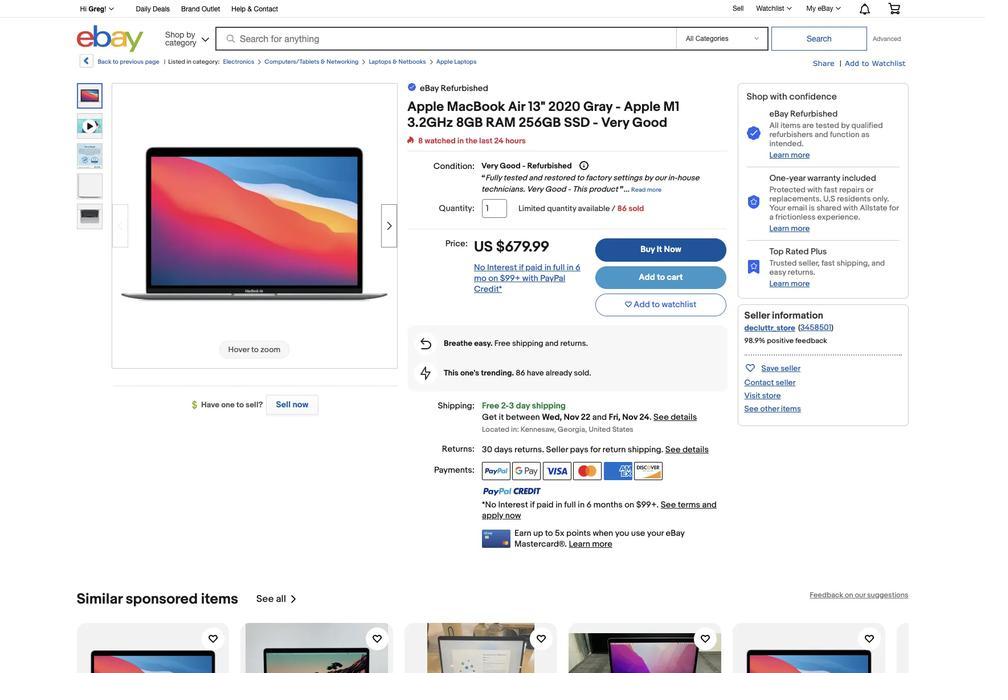 Task type: describe. For each thing, give the bounding box(es) containing it.
3
[[509, 401, 514, 412]]

add to watchlist link
[[845, 58, 906, 69]]

1 vertical spatial details
[[682, 445, 709, 455]]

full for months
[[564, 500, 576, 511]]

macbook
[[447, 99, 505, 115]]

visit store link
[[744, 391, 781, 401]]

with down repairs
[[843, 203, 858, 213]]

confidence
[[789, 92, 837, 103]]

256gb
[[519, 115, 561, 131]]

u.s
[[823, 194, 835, 204]]

2 vertical spatial refurbished
[[527, 161, 572, 171]]

on for mo
[[488, 274, 498, 285]]

other
[[760, 404, 779, 414]]

air
[[508, 99, 525, 115]]

ebay refurbished all items are tested by qualified refurbishers and function as intended. learn more
[[769, 109, 883, 160]]

our inside the " fully tested and restored to factory settings by our in-house technicians. very good - this product
[[655, 173, 666, 183]]

interest for *no
[[498, 500, 528, 511]]

learn inside top rated plus trusted seller, fast shipping, and easy returns. learn more
[[769, 279, 789, 289]]

use
[[631, 528, 645, 539]]

refurbished for ebay refurbished
[[441, 83, 488, 94]]

with down one-year warranty included
[[807, 185, 822, 195]]

shop by category button
[[160, 25, 211, 50]]

earn up to 5x points when you use your ebay mastercard®.
[[514, 528, 685, 550]]

fri,
[[609, 412, 620, 423]]

back
[[98, 58, 111, 66]]

in:
[[511, 425, 519, 434]]

0 vertical spatial see details link
[[653, 412, 697, 423]]

included
[[842, 173, 876, 184]]

learn more for learn more link related to one-year warranty included
[[769, 224, 810, 234]]

in up 5x
[[556, 500, 562, 511]]

are
[[802, 121, 814, 130]]

learn more link for ebay refurbished
[[769, 150, 810, 160]]

sell?
[[246, 401, 263, 410]]

brand outlet
[[181, 5, 220, 13]]

0 vertical spatial 86
[[617, 204, 627, 214]]

and up already
[[545, 339, 559, 348]]

limited quantity available / 86 sold
[[518, 204, 644, 214]]

| listed in category:
[[164, 58, 220, 66]]

fast inside protected with fast repairs or replacements. u.s residents only. your email is shared with allstate for a frictionless experience.
[[824, 185, 837, 195]]

2 horizontal spatial on
[[845, 591, 853, 600]]

electronics
[[223, 58, 254, 66]]

advanced link
[[867, 27, 907, 50]]

settings
[[613, 173, 642, 183]]

help & contact
[[231, 5, 278, 13]]

apply
[[482, 511, 503, 522]]

picture 2 of 4 image
[[77, 144, 102, 169]]

share | add to watchlist
[[813, 59, 906, 68]]

items inside ebay refurbished all items are tested by qualified refurbishers and function as intended. learn more
[[781, 121, 801, 130]]

my ebay
[[806, 5, 833, 13]]

credit*
[[474, 285, 502, 295]]

with inside no interest if paid in full in 6 mo on $99+ with paypal credit*
[[522, 274, 538, 285]]

0 vertical spatial free
[[494, 339, 510, 348]]

see inside "link"
[[256, 594, 274, 606]]

0 vertical spatial 24
[[494, 136, 504, 146]]

interest for no
[[487, 263, 517, 274]]

see inside contact seller visit store see other items
[[744, 404, 758, 414]]

have
[[527, 368, 544, 378]]

6 for *no interest if paid in full in 6 months on $99+.
[[587, 500, 592, 511]]

more down frictionless
[[791, 224, 810, 234]]

$99+
[[500, 274, 520, 285]]

wed,
[[542, 412, 562, 423]]

seller inside the seller information decluttr_store ( 3458501 ) 98.9% positive feedback
[[744, 310, 770, 322]]

sold.
[[574, 368, 591, 378]]

ebay right text__icon
[[420, 83, 439, 94]]

positive
[[767, 337, 794, 346]]

learn more for learn more link to the right of 5x
[[569, 539, 612, 550]]

ebay refurbished
[[420, 83, 488, 94]]

your shopping cart image
[[887, 3, 900, 14]]

learn down a
[[769, 224, 789, 234]]

sell link
[[727, 4, 749, 12]]

for inside us $679.99 main content
[[590, 445, 601, 455]]

refurbishers
[[769, 130, 813, 140]]

add inside the 'share | add to watchlist'
[[845, 59, 859, 68]]

visa image
[[543, 462, 571, 481]]

apple for apple laptops
[[436, 58, 453, 66]]

master card image
[[573, 462, 602, 481]]

& for contact
[[248, 5, 252, 13]]

by inside shop by category
[[186, 30, 195, 39]]

learn inside ebay refurbished all items are tested by qualified refurbishers and function as intended. learn more
[[769, 150, 789, 160]]

see other items link
[[744, 404, 801, 414]]

to right one
[[236, 401, 244, 410]]

see inside free 2-3 day shipping get it between wed, nov 22 and fri, nov 24 . see details located in: kennesaw, georgia, united states
[[653, 412, 669, 423]]

computers/tablets & networking link
[[265, 58, 359, 66]]

with details__icon image for one-year warranty included
[[747, 195, 760, 210]]

technicians.
[[481, 185, 525, 194]]

good inside the " fully tested and restored to factory settings by our in-house technicians. very good - this product
[[545, 185, 566, 194]]

none submit inside shop by category banner
[[771, 27, 867, 51]]

See all text field
[[256, 594, 286, 606]]

on for months
[[625, 500, 634, 511]]

paypal
[[540, 274, 565, 285]]

save
[[761, 364, 779, 374]]

picture 3 of 4 image
[[77, 174, 102, 199]]

brand outlet link
[[181, 3, 220, 16]]

and inside free 2-3 day shipping get it between wed, nov 22 and fri, nov 24 . see details located in: kennesaw, georgia, united states
[[592, 412, 607, 423]]

hi greg !
[[80, 5, 106, 13]]

page
[[145, 58, 159, 66]]

1 vertical spatial very
[[481, 161, 498, 171]]

now
[[664, 245, 681, 256]]

contact inside contact seller visit store see other items
[[744, 378, 774, 388]]

already
[[546, 368, 572, 378]]

2 horizontal spatial .
[[661, 445, 663, 455]]

ram
[[486, 115, 516, 131]]

very inside the " fully tested and restored to factory settings by our in-house technicians. very good - this product
[[527, 185, 543, 194]]

see inside see terms and apply now
[[661, 500, 676, 511]]

learn more link for top rated plus
[[769, 279, 810, 289]]

day
[[516, 401, 530, 412]]

all
[[769, 121, 779, 130]]

one's
[[460, 368, 479, 378]]

in left months
[[578, 500, 585, 511]]

1 laptops from the left
[[369, 58, 391, 66]]

picture 1 of 4 image
[[78, 84, 101, 108]]

daily deals
[[136, 5, 170, 13]]

allstate
[[860, 203, 887, 213]]

category
[[165, 38, 196, 47]]

see all link
[[256, 591, 297, 609]]

learn more link right 5x
[[569, 539, 612, 550]]

add for add to cart
[[639, 272, 655, 283]]

shop by category
[[165, 30, 196, 47]]

the
[[466, 136, 477, 146]]

protected
[[769, 185, 806, 195]]

to left cart
[[657, 272, 665, 283]]

1 nov from the left
[[564, 412, 579, 423]]

items inside contact seller visit store see other items
[[781, 404, 801, 414]]

2020
[[548, 99, 580, 115]]

0 horizontal spatial .
[[542, 445, 544, 455]]

full for mo
[[553, 263, 565, 274]]

learn more link for one-year warranty included
[[769, 224, 810, 234]]

ebay inside account navigation
[[818, 5, 833, 13]]

and inside the " fully tested and restored to factory settings by our in-house technicians. very good - this product
[[529, 173, 542, 183]]

store
[[762, 391, 781, 401]]

30 days returns . seller pays for return shipping . see details
[[482, 445, 709, 455]]

back to previous page
[[98, 58, 159, 66]]

american express image
[[604, 462, 632, 481]]

networking
[[327, 58, 359, 66]]

brand
[[181, 5, 200, 13]]

- down hours
[[522, 161, 525, 171]]

2-
[[501, 401, 509, 412]]

add to watchlist
[[634, 300, 696, 310]]

0 vertical spatial shipping
[[512, 339, 543, 348]]

points
[[566, 528, 591, 539]]

buy
[[640, 245, 655, 256]]

a
[[769, 212, 774, 222]]

dollar sign image
[[192, 401, 201, 410]]

video 1 of 1 image
[[77, 114, 102, 138]]

paid for mo
[[525, 263, 543, 274]]

account navigation
[[74, 0, 908, 18]]

$679.99
[[496, 239, 550, 257]]

paid for months
[[537, 500, 554, 511]]

more information - about this item condition image
[[579, 161, 588, 170]]

no interest if paid in full in 6 mo on $99+ with paypal credit* link
[[474, 263, 580, 295]]

30
[[482, 445, 492, 455]]

to right back
[[113, 58, 118, 66]]

when
[[593, 528, 613, 539]]

more inside " ... read more
[[647, 186, 662, 194]]

states
[[612, 425, 633, 434]]

text__icon image
[[407, 82, 417, 94]]

watchlist link
[[750, 2, 797, 15]]

shipping,
[[837, 259, 870, 268]]

have
[[201, 401, 219, 410]]

mo
[[474, 274, 486, 285]]

to inside the " fully tested and restored to factory settings by our in-house technicians. very good - this product
[[577, 173, 584, 183]]

2 laptops from the left
[[454, 58, 477, 66]]

or
[[866, 185, 873, 195]]

us $679.99
[[474, 239, 550, 257]]

very inside the apple macbook air 13" 2020 gray - apple m1 3.2ghz 8gb ram 256gb ssd - very good
[[601, 115, 629, 131]]

fast inside top rated plus trusted seller, fast shipping, and easy returns. learn more
[[821, 259, 835, 268]]

daily deals link
[[136, 3, 170, 16]]

google pay image
[[512, 462, 541, 481]]



Task type: vqa. For each thing, say whether or not it's contained in the screenshot.
'Laptops'
yes



Task type: locate. For each thing, give the bounding box(es) containing it.
1 vertical spatial shop
[[747, 92, 768, 103]]

sell for sell
[[733, 4, 744, 12]]

very up "fully"
[[481, 161, 498, 171]]

*no interest if paid in full in 6 months on $99+.
[[482, 500, 661, 511]]

0 vertical spatial items
[[781, 121, 801, 130]]

contact inside account navigation
[[254, 5, 278, 13]]

learn
[[769, 150, 789, 160], [769, 224, 789, 234], [769, 279, 789, 289], [569, 539, 590, 550]]

watchlist right sell link
[[756, 5, 784, 13]]

1 vertical spatial if
[[530, 500, 535, 511]]

0 horizontal spatial tested
[[503, 173, 527, 183]]

this inside the " fully tested and restored to factory settings by our in-house technicians. very good - this product
[[573, 185, 587, 194]]

86 left have
[[516, 368, 525, 378]]

ebay up all
[[769, 109, 788, 120]]

0 horizontal spatial our
[[655, 173, 666, 183]]

learn down intended.
[[769, 150, 789, 160]]

by inside the " fully tested and restored to factory settings by our in-house technicians. very good - this product
[[644, 173, 653, 183]]

protected with fast repairs or replacements. u.s residents only. your email is shared with allstate for a frictionless experience.
[[769, 185, 899, 222]]

feedback on our suggestions
[[810, 591, 908, 600]]

0 vertical spatial fast
[[824, 185, 837, 195]]

learn more link
[[769, 150, 810, 160], [769, 224, 810, 234], [769, 279, 810, 289], [569, 539, 612, 550]]

good down restored
[[545, 185, 566, 194]]

- right ssd
[[593, 115, 598, 131]]

returns. inside top rated plus trusted seller, fast shipping, and easy returns. learn more
[[788, 268, 815, 277]]

with details__icon image for ebay refurbished
[[747, 126, 760, 141]]

2 horizontal spatial &
[[393, 58, 397, 66]]

have one to sell?
[[201, 401, 263, 410]]

factory
[[586, 173, 611, 183]]

6 right 'paypal'
[[575, 263, 580, 274]]

advanced
[[873, 35, 901, 42]]

fully
[[485, 173, 502, 183]]

add to watchlist button
[[595, 294, 726, 316]]

1 vertical spatial good
[[500, 161, 521, 171]]

plus
[[811, 247, 827, 257]]

trending.
[[481, 368, 514, 378]]

2 horizontal spatial good
[[632, 115, 667, 131]]

free right easy.
[[494, 339, 510, 348]]

if for no
[[519, 263, 524, 274]]

0 horizontal spatial |
[[164, 58, 165, 66]]

and up united
[[592, 412, 607, 423]]

add right share
[[845, 59, 859, 68]]

1 horizontal spatial tested
[[816, 121, 839, 130]]

shop inside shop by category
[[165, 30, 184, 39]]

only.
[[873, 194, 889, 204]]

daily
[[136, 5, 151, 13]]

0 horizontal spatial refurbished
[[441, 83, 488, 94]]

top rated plus trusted seller, fast shipping, and easy returns. learn more
[[769, 247, 885, 289]]

on right "mo"
[[488, 274, 498, 285]]

by up read more link
[[644, 173, 653, 183]]

to left watchlist
[[652, 300, 660, 310]]

0 horizontal spatial for
[[590, 445, 601, 455]]

this
[[573, 185, 587, 194], [444, 368, 459, 378]]

seller up "visa" "image"
[[546, 445, 568, 455]]

paypal credit image
[[482, 488, 541, 497]]

nov up the states
[[622, 412, 638, 423]]

interest inside no interest if paid in full in 6 mo on $99+ with paypal credit*
[[487, 263, 517, 274]]

paid down $679.99
[[525, 263, 543, 274]]

0 vertical spatial add
[[845, 59, 859, 68]]

if for *no
[[530, 500, 535, 511]]

last
[[479, 136, 493, 146]]

apple macbook air 13" 2020 gray - apple m1 3.2ghz 8gb ram 256gb ssd - very good - picture 1 of 4 image
[[112, 82, 397, 367]]

0 horizontal spatial returns.
[[560, 339, 588, 348]]

us $679.99 main content
[[407, 82, 727, 550]]

None submit
[[771, 27, 867, 51]]

and down very good - refurbished
[[529, 173, 542, 183]]

0 vertical spatial interest
[[487, 263, 517, 274]]

laptops & netbooks link
[[369, 58, 426, 66]]

1 vertical spatial shipping
[[532, 401, 566, 412]]

and right shipping,
[[872, 259, 885, 268]]

1 horizontal spatial contact
[[744, 378, 774, 388]]

apple down text__icon
[[407, 99, 444, 115]]

shop left confidence
[[747, 92, 768, 103]]

items right all
[[781, 121, 801, 130]]

ebay inside earn up to 5x points when you use your ebay mastercard®.
[[666, 528, 685, 539]]

1 horizontal spatial this
[[573, 185, 587, 194]]

share
[[813, 59, 835, 68]]

and inside see terms and apply now
[[702, 500, 717, 511]]

mastercard®.
[[514, 539, 567, 550]]

free inside free 2-3 day shipping get it between wed, nov 22 and fri, nov 24 . see details located in: kennesaw, georgia, united states
[[482, 401, 499, 412]]

2 nov from the left
[[622, 412, 638, 423]]

1 horizontal spatial seller
[[744, 310, 770, 322]]

to inside earn up to 5x points when you use your ebay mastercard®.
[[545, 528, 553, 539]]

paid inside no interest if paid in full in 6 mo on $99+ with paypal credit*
[[525, 263, 543, 274]]

6 for no interest if paid in full in 6 mo on $99+ with paypal credit*
[[575, 263, 580, 274]]

shared
[[817, 203, 841, 213]]

it
[[657, 245, 662, 256]]

1 horizontal spatial now
[[505, 511, 521, 522]]

feedback
[[810, 591, 843, 600]]

more inside top rated plus trusted seller, fast shipping, and easy returns. learn more
[[791, 279, 810, 289]]

ebay right the your
[[666, 528, 685, 539]]

2 vertical spatial good
[[545, 185, 566, 194]]

1 vertical spatial full
[[564, 500, 576, 511]]

0 vertical spatial 6
[[575, 263, 580, 274]]

"
[[481, 173, 485, 183]]

24 right last
[[494, 136, 504, 146]]

category:
[[193, 58, 220, 66]]

discover image
[[634, 462, 663, 481]]

one-year warranty included
[[769, 173, 876, 184]]

with details__icon image for breathe easy.
[[420, 338, 431, 350]]

0 horizontal spatial this
[[444, 368, 459, 378]]

shipping up wed,
[[532, 401, 566, 412]]

interest right no
[[487, 263, 517, 274]]

in down $679.99
[[544, 263, 551, 274]]

seller for contact
[[776, 378, 796, 388]]

1 vertical spatial tested
[[503, 173, 527, 183]]

seller down the save seller
[[776, 378, 796, 388]]

with details__icon image
[[747, 126, 760, 141], [747, 195, 760, 210], [747, 260, 760, 274], [420, 338, 431, 350], [420, 367, 431, 380]]

learn more link down intended.
[[769, 150, 810, 160]]

to inside the 'share | add to watchlist'
[[862, 59, 869, 68]]

0 vertical spatial sell
[[733, 4, 744, 12]]

contact up visit store link
[[744, 378, 774, 388]]

0 horizontal spatial by
[[186, 30, 195, 39]]

fast
[[824, 185, 837, 195], [821, 259, 835, 268]]

items
[[781, 121, 801, 130], [781, 404, 801, 414], [201, 591, 238, 609]]

apple laptops link
[[436, 58, 477, 66]]

...
[[624, 185, 630, 194]]

ebay mastercard image
[[482, 530, 510, 548]]

apple for apple macbook air 13" 2020 gray - apple m1 3.2ghz 8gb ram 256gb ssd - very good
[[407, 99, 444, 115]]

- inside the " fully tested and restored to factory settings by our in-house technicians. very good - this product
[[568, 185, 571, 194]]

1 vertical spatial seller
[[776, 378, 796, 388]]

- right gray on the right of the page
[[615, 99, 621, 115]]

apple down the "search for anything" text field
[[436, 58, 453, 66]]

8 watched in the last 24 hours
[[418, 136, 526, 146]]

help
[[231, 5, 246, 13]]

0 vertical spatial this
[[573, 185, 587, 194]]

deals
[[153, 5, 170, 13]]

picture 4 of 4 image
[[77, 205, 102, 229]]

breathe easy. free shipping and returns.
[[444, 339, 588, 348]]

hours
[[505, 136, 526, 146]]

free
[[494, 339, 510, 348], [482, 401, 499, 412]]

1 horizontal spatial by
[[644, 173, 653, 183]]

1 horizontal spatial |
[[840, 59, 842, 68]]

2 vertical spatial very
[[527, 185, 543, 194]]

add for add to watchlist
[[634, 300, 650, 310]]

in right 'paypal'
[[567, 263, 573, 274]]

shipping up discover image
[[628, 445, 661, 455]]

24 right fri,
[[639, 412, 649, 423]]

trusted
[[769, 259, 797, 268]]

6 inside no interest if paid in full in 6 mo on $99+ with paypal credit*
[[575, 263, 580, 274]]

1 vertical spatial paid
[[537, 500, 554, 511]]

0 vertical spatial on
[[488, 274, 498, 285]]

tested inside ebay refurbished all items are tested by qualified refurbishers and function as intended. learn more
[[816, 121, 839, 130]]

outlet
[[202, 5, 220, 13]]

0 horizontal spatial shop
[[165, 30, 184, 39]]

netbooks
[[398, 58, 426, 66]]

on inside no interest if paid in full in 6 mo on $99+ with paypal credit*
[[488, 274, 498, 285]]

learn more right 5x
[[569, 539, 612, 550]]

1 vertical spatial sell
[[276, 400, 291, 411]]

function
[[830, 130, 860, 140]]

Quantity: text field
[[482, 200, 507, 218]]

shop for shop with confidence
[[747, 92, 768, 103]]

1 vertical spatial 24
[[639, 412, 649, 423]]

shop by category banner
[[74, 0, 908, 55]]

5x
[[555, 528, 564, 539]]

refurbished
[[441, 83, 488, 94], [790, 109, 838, 120], [527, 161, 572, 171]]

1 vertical spatial now
[[505, 511, 521, 522]]

by
[[186, 30, 195, 39], [841, 121, 850, 130], [644, 173, 653, 183]]

and inside ebay refurbished all items are tested by qualified refurbishers and function as intended. learn more
[[815, 130, 828, 140]]

0 horizontal spatial contact
[[254, 5, 278, 13]]

now inside see terms and apply now
[[505, 511, 521, 522]]

2 vertical spatial items
[[201, 591, 238, 609]]

2 vertical spatial add
[[634, 300, 650, 310]]

ebay right my
[[818, 5, 833, 13]]

0 horizontal spatial learn more
[[569, 539, 612, 550]]

1 horizontal spatial learn more
[[769, 224, 810, 234]]

nov up georgia,
[[564, 412, 579, 423]]

0 horizontal spatial now
[[293, 400, 308, 411]]

apple
[[436, 58, 453, 66], [407, 99, 444, 115], [624, 99, 660, 115]]

98.9%
[[744, 337, 765, 346]]

this up limited quantity available / 86 sold
[[573, 185, 587, 194]]

1 horizontal spatial refurbished
[[527, 161, 572, 171]]

sell left watchlist link
[[733, 4, 744, 12]]

refurbished up restored
[[527, 161, 572, 171]]

very
[[601, 115, 629, 131], [481, 161, 498, 171], [527, 185, 543, 194]]

sell right sell?
[[276, 400, 291, 411]]

returns. down rated
[[788, 268, 815, 277]]

full
[[553, 263, 565, 274], [564, 500, 576, 511]]

apple left m1
[[624, 99, 660, 115]]

and inside top rated plus trusted seller, fast shipping, and easy returns. learn more
[[872, 259, 885, 268]]

1 vertical spatial by
[[841, 121, 850, 130]]

1 vertical spatial interest
[[498, 500, 528, 511]]

0 horizontal spatial 86
[[516, 368, 525, 378]]

0 horizontal spatial on
[[488, 274, 498, 285]]

24 inside free 2-3 day shipping get it between wed, nov 22 and fri, nov 24 . see details located in: kennesaw, georgia, united states
[[639, 412, 649, 423]]

sell inside account navigation
[[733, 4, 744, 12]]

our left suggestions
[[855, 591, 866, 600]]

to inside button
[[652, 300, 660, 310]]

fast down plus
[[821, 259, 835, 268]]

with up all
[[770, 92, 787, 103]]

watchlist inside account navigation
[[756, 5, 784, 13]]

buy it now link
[[595, 239, 726, 262]]

"
[[620, 185, 624, 194]]

this one's trending. 86 have already sold.
[[444, 368, 591, 378]]

0 horizontal spatial very
[[481, 161, 498, 171]]

good inside the apple macbook air 13" 2020 gray - apple m1 3.2ghz 8gb ram 256gb ssd - very good
[[632, 115, 667, 131]]

payments:
[[434, 465, 475, 476]]

0 horizontal spatial good
[[500, 161, 521, 171]]

full inside no interest if paid in full in 6 mo on $99+ with paypal credit*
[[553, 263, 565, 274]]

refurbished inside ebay refurbished all items are tested by qualified refurbishers and function as intended. learn more
[[790, 109, 838, 120]]

1 horizontal spatial sell
[[733, 4, 744, 12]]

shipping inside free 2-3 day shipping get it between wed, nov 22 and fri, nov 24 . see details located in: kennesaw, georgia, united states
[[532, 401, 566, 412]]

1 horizontal spatial 6
[[587, 500, 592, 511]]

listed
[[168, 58, 185, 66]]

items right other
[[781, 404, 801, 414]]

1 horizontal spatial laptops
[[454, 58, 477, 66]]

good up "fully"
[[500, 161, 521, 171]]

2 horizontal spatial very
[[601, 115, 629, 131]]

with details__icon image left easy
[[747, 260, 760, 274]]

with details__icon image for this one's trending.
[[420, 367, 431, 380]]

if
[[519, 263, 524, 274], [530, 500, 535, 511]]

and right terms on the right bottom of the page
[[702, 500, 717, 511]]

. right fri,
[[649, 412, 652, 423]]

1 vertical spatial contact
[[744, 378, 774, 388]]

with details__icon image left the "breathe"
[[420, 338, 431, 350]]

shipping up have
[[512, 339, 543, 348]]

no interest if paid in full in 6 mo on $99+ with paypal credit*
[[474, 263, 580, 295]]

contact right 'help'
[[254, 5, 278, 13]]

86 right /
[[617, 204, 627, 214]]

if down $679.99
[[519, 263, 524, 274]]

this left one's
[[444, 368, 459, 378]]

tested inside the " fully tested and restored to factory settings by our in-house technicians. very good - this product
[[503, 173, 527, 183]]

1 horizontal spatial good
[[545, 185, 566, 194]]

and right are
[[815, 130, 828, 140]]

0 vertical spatial watchlist
[[756, 5, 784, 13]]

add to cart
[[639, 272, 683, 283]]

if inside no interest if paid in full in 6 mo on $99+ with paypal credit*
[[519, 263, 524, 274]]

more left the you
[[592, 539, 612, 550]]

& for netbooks
[[393, 58, 397, 66]]

refurbished for ebay refurbished all items are tested by qualified refurbishers and function as intended. learn more
[[790, 109, 838, 120]]

0 vertical spatial refurbished
[[441, 83, 488, 94]]

0 vertical spatial seller
[[744, 310, 770, 322]]

with details__icon image left your
[[747, 195, 760, 210]]

1 vertical spatial items
[[781, 404, 801, 414]]

seller inside button
[[781, 364, 801, 374]]

1 horizontal spatial on
[[625, 500, 634, 511]]

0 vertical spatial tested
[[816, 121, 839, 130]]

for inside protected with fast repairs or replacements. u.s residents only. your email is shared with allstate for a frictionless experience.
[[889, 203, 899, 213]]

learn inside us $679.99 main content
[[569, 539, 590, 550]]

1 vertical spatial on
[[625, 500, 634, 511]]

with
[[770, 92, 787, 103], [807, 185, 822, 195], [843, 203, 858, 213], [522, 274, 538, 285]]

m1
[[663, 99, 679, 115]]

more down intended.
[[791, 150, 810, 160]]

previous
[[120, 58, 144, 66]]

terms
[[678, 500, 700, 511]]

seller right save on the right bottom
[[781, 364, 801, 374]]

0 vertical spatial seller
[[781, 364, 801, 374]]

for right only.
[[889, 203, 899, 213]]

items left "see all"
[[201, 591, 238, 609]]

1 vertical spatial 86
[[516, 368, 525, 378]]

information
[[772, 310, 823, 322]]

0 horizontal spatial 6
[[575, 263, 580, 274]]

8gb
[[456, 115, 483, 131]]

1 vertical spatial our
[[855, 591, 866, 600]]

0 vertical spatial full
[[553, 263, 565, 274]]

learn more inside us $679.99 main content
[[569, 539, 612, 550]]

seller inside us $679.99 main content
[[546, 445, 568, 455]]

now inside sell now link
[[293, 400, 308, 411]]

fast down warranty
[[824, 185, 837, 195]]

& inside account navigation
[[248, 5, 252, 13]]

1 horizontal spatial .
[[649, 412, 652, 423]]

$99+.
[[636, 500, 659, 511]]

learn right 5x
[[569, 539, 590, 550]]

by inside ebay refurbished all items are tested by qualified refurbishers and function as intended. learn more
[[841, 121, 850, 130]]

with details__icon image left all
[[747, 126, 760, 141]]

save seller button
[[744, 362, 801, 375]]

returns. inside us $679.99 main content
[[560, 339, 588, 348]]

free up get at the bottom of the page
[[482, 401, 499, 412]]

if down paypal credit image
[[530, 500, 535, 511]]

in right the listed
[[187, 58, 191, 66]]

1 vertical spatial 6
[[587, 500, 592, 511]]

seller inside contact seller visit store see other items
[[776, 378, 796, 388]]

1 vertical spatial fast
[[821, 259, 835, 268]]

with details__icon image for top rated plus
[[747, 260, 760, 274]]

& left networking
[[321, 58, 325, 66]]

more inside ebay refurbished all items are tested by qualified refurbishers and function as intended. learn more
[[791, 150, 810, 160]]

1 horizontal spatial returns.
[[788, 268, 815, 277]]

paid up up
[[537, 500, 554, 511]]

1 vertical spatial learn more
[[569, 539, 612, 550]]

see all
[[256, 594, 286, 606]]

united
[[589, 425, 611, 434]]

1 vertical spatial for
[[590, 445, 601, 455]]

refurbished up are
[[790, 109, 838, 120]]

available
[[578, 204, 610, 214]]

1 vertical spatial this
[[444, 368, 459, 378]]

. inside free 2-3 day shipping get it between wed, nov 22 and fri, nov 24 . see details located in: kennesaw, georgia, united states
[[649, 412, 652, 423]]

quantity
[[547, 204, 576, 214]]

0 vertical spatial our
[[655, 173, 666, 183]]

our left in-
[[655, 173, 666, 183]]

1 horizontal spatial 24
[[639, 412, 649, 423]]

add
[[845, 59, 859, 68], [639, 272, 655, 283], [634, 300, 650, 310]]

add inside button
[[634, 300, 650, 310]]

seller for save
[[781, 364, 801, 374]]

ebay inside ebay refurbished all items are tested by qualified refurbishers and function as intended. learn more
[[769, 109, 788, 120]]

interest down paypal credit image
[[498, 500, 528, 511]]

read more link
[[631, 185, 662, 194]]

. up discover image
[[661, 445, 663, 455]]

learn more link down easy
[[769, 279, 810, 289]]

1 vertical spatial refurbished
[[790, 109, 838, 120]]

1 horizontal spatial 86
[[617, 204, 627, 214]]

refurbished up macbook
[[441, 83, 488, 94]]

similar
[[77, 591, 122, 609]]

contact seller visit store see other items
[[744, 378, 801, 414]]

1 vertical spatial see details link
[[665, 445, 709, 455]]

0 vertical spatial details
[[671, 412, 697, 423]]

| left the listed
[[164, 58, 165, 66]]

paypal image
[[482, 462, 510, 481]]

add down buy
[[639, 272, 655, 283]]

to down advanced link in the right top of the page
[[862, 59, 869, 68]]

tested up technicians.
[[503, 173, 527, 183]]

1 vertical spatial watchlist
[[872, 59, 906, 68]]

22
[[581, 412, 590, 423]]

2 horizontal spatial refurbished
[[790, 109, 838, 120]]

returns. up sold. in the bottom right of the page
[[560, 339, 588, 348]]

0 horizontal spatial if
[[519, 263, 524, 274]]

0 vertical spatial for
[[889, 203, 899, 213]]

experience.
[[817, 212, 860, 222]]

on left $99+.
[[625, 500, 634, 511]]

price:
[[445, 239, 468, 250]]

1 horizontal spatial shop
[[747, 92, 768, 103]]

sell for sell now
[[276, 400, 291, 411]]

our
[[655, 173, 666, 183], [855, 591, 866, 600]]

laptops up ebay refurbished
[[454, 58, 477, 66]]

for right pays
[[590, 445, 601, 455]]

add down add to cart link
[[634, 300, 650, 310]]

sell inside sell now link
[[276, 400, 291, 411]]

Search for anything text field
[[217, 28, 674, 50]]

0 horizontal spatial nov
[[564, 412, 579, 423]]

0 vertical spatial good
[[632, 115, 667, 131]]

& for networking
[[321, 58, 325, 66]]

& right 'help'
[[248, 5, 252, 13]]

6
[[575, 263, 580, 274], [587, 500, 592, 511]]

shop for shop by category
[[165, 30, 184, 39]]

0 vertical spatial now
[[293, 400, 308, 411]]

details inside free 2-3 day shipping get it between wed, nov 22 and fri, nov 24 . see details located in: kennesaw, georgia, united states
[[671, 412, 697, 423]]

my ebay link
[[800, 2, 846, 15]]

buy it now
[[640, 245, 681, 256]]

0 vertical spatial by
[[186, 30, 195, 39]]

as
[[861, 130, 870, 140]]

2 vertical spatial shipping
[[628, 445, 661, 455]]

0 horizontal spatial seller
[[546, 445, 568, 455]]

1 horizontal spatial watchlist
[[872, 59, 906, 68]]

watchlist inside the 'share | add to watchlist'
[[872, 59, 906, 68]]

to down "more information - about this item condition" "image"
[[577, 173, 584, 183]]

0 vertical spatial returns.
[[788, 268, 815, 277]]

return
[[603, 445, 626, 455]]

by left qualified
[[841, 121, 850, 130]]

2 horizontal spatial by
[[841, 121, 850, 130]]

on right the feedback
[[845, 591, 853, 600]]

us
[[474, 239, 493, 257]]

seller up decluttr_store
[[744, 310, 770, 322]]

tested right are
[[816, 121, 839, 130]]

now up earn
[[505, 511, 521, 522]]

in left the
[[457, 136, 464, 146]]



